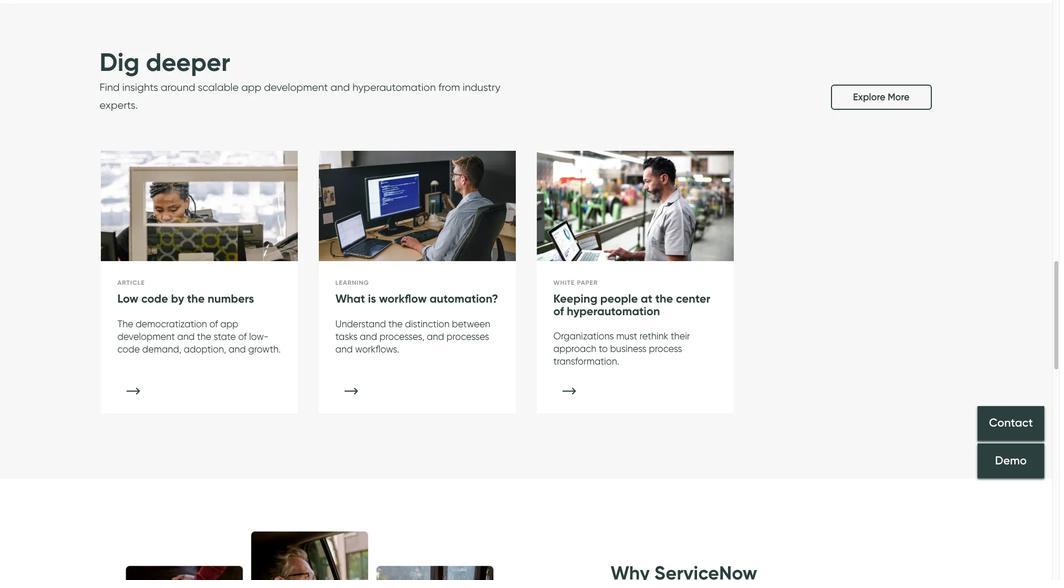Task type: describe. For each thing, give the bounding box(es) containing it.
the
[[117, 318, 133, 329]]

distinction
[[405, 318, 450, 329]]

their
[[671, 331, 690, 342]]

contact link
[[978, 406, 1045, 441]]

between
[[452, 318, 490, 329]]

experts.
[[100, 99, 138, 112]]

keeping people at the center of hyperautomation
[[554, 292, 711, 318]]

center
[[676, 292, 711, 306]]

development inside dig deeper find insights around scalable app development and hyperautomation from industry experts.
[[264, 81, 328, 94]]

more
[[888, 92, 910, 103]]

keeping
[[554, 292, 598, 306]]

tasks
[[336, 331, 358, 342]]

the inside keeping people at the center of hyperautomation
[[656, 292, 673, 306]]

low-
[[249, 331, 269, 342]]

organizations
[[554, 331, 614, 342]]

development inside the democratization of app development and the state of low- code demand, adoption, and growth.
[[117, 331, 175, 342]]

maximize the potential of the hybrid workforce image
[[537, 151, 734, 262]]

dig
[[100, 46, 140, 78]]

workflows.
[[355, 344, 400, 355]]

app inside the democratization of app development and the state of low- code demand, adoption, and growth.
[[220, 318, 238, 329]]

automation?
[[430, 292, 498, 306]]

the inside the understand the distinction between tasks and processes, and processes and workflows.
[[388, 318, 403, 329]]

deeper
[[146, 46, 230, 78]]

the democratization of app development and the state of low- code demand, adoption, and growth.
[[117, 318, 281, 355]]

growth.
[[248, 344, 281, 355]]

people
[[601, 292, 638, 306]]

approach
[[554, 343, 597, 354]]

understand
[[336, 318, 386, 329]]

numbers
[[208, 292, 254, 306]]

0 vertical spatial code
[[141, 292, 168, 306]]

low
[[117, 292, 138, 306]]

taking the temperature on the growth of low-code dev image
[[101, 151, 298, 262]]

transformation.
[[554, 356, 620, 367]]

low code by the numbers
[[117, 292, 254, 306]]

process
[[649, 343, 682, 354]]

code inside the democratization of app development and the state of low- code demand, adoption, and growth.
[[117, 344, 140, 355]]

hyperautomation inside dig deeper find insights around scalable app development and hyperautomation from industry experts.
[[353, 81, 436, 94]]



Task type: locate. For each thing, give the bounding box(es) containing it.
0 vertical spatial hyperautomation
[[353, 81, 436, 94]]

the up adoption,
[[197, 331, 211, 342]]

dig deeper find insights around scalable app development and hyperautomation from industry experts.
[[100, 46, 501, 112]]

1 horizontal spatial development
[[264, 81, 328, 94]]

app right "scalable"
[[241, 81, 262, 94]]

democratization
[[136, 318, 207, 329]]

1 vertical spatial hyperautomation
[[567, 304, 660, 318]]

code left by
[[141, 292, 168, 306]]

business
[[610, 343, 647, 354]]

1 horizontal spatial code
[[141, 292, 168, 306]]

scalable
[[198, 81, 239, 94]]

code down the the
[[117, 344, 140, 355]]

0 horizontal spatial development
[[117, 331, 175, 342]]

1 horizontal spatial app
[[241, 81, 262, 94]]

hyperautomation inside keeping people at the center of hyperautomation
[[567, 304, 660, 318]]

state
[[214, 331, 236, 342]]

processes
[[447, 331, 489, 342]]

of inside keeping people at the center of hyperautomation
[[554, 304, 564, 318]]

0 vertical spatial development
[[264, 81, 328, 94]]

find
[[100, 81, 120, 94]]

what is workflow automation?
[[336, 292, 498, 306]]

what
[[336, 292, 365, 306]]

demo link
[[978, 443, 1045, 478]]

the
[[187, 292, 205, 306], [656, 292, 673, 306], [388, 318, 403, 329], [197, 331, 211, 342]]

contact
[[989, 416, 1033, 430]]

by
[[171, 292, 184, 306]]

of up 'organizations'
[[554, 304, 564, 318]]

around
[[161, 81, 195, 94]]

and inside dig deeper find insights around scalable app development and hyperautomation from industry experts.
[[331, 81, 350, 94]]

0 vertical spatial app
[[241, 81, 262, 94]]

app up state
[[220, 318, 238, 329]]

0 horizontal spatial hyperautomation
[[353, 81, 436, 94]]

2 horizontal spatial of
[[554, 304, 564, 318]]

0 horizontal spatial code
[[117, 344, 140, 355]]

the right at
[[656, 292, 673, 306]]

code
[[141, 292, 168, 306], [117, 344, 140, 355]]

industry
[[463, 81, 501, 94]]

app inside dig deeper find insights around scalable app development and hyperautomation from industry experts.
[[241, 81, 262, 94]]

1 vertical spatial development
[[117, 331, 175, 342]]

of up state
[[210, 318, 218, 329]]

1 vertical spatial code
[[117, 344, 140, 355]]

app
[[241, 81, 262, 94], [220, 318, 238, 329]]

development
[[264, 81, 328, 94], [117, 331, 175, 342]]

must
[[617, 331, 638, 342]]

to
[[599, 343, 608, 354]]

organizations must rethink their approach to business process transformation.
[[554, 331, 690, 367]]

1 horizontal spatial of
[[238, 331, 247, 342]]

the up processes,
[[388, 318, 403, 329]]

1 vertical spatial app
[[220, 318, 238, 329]]

processes,
[[380, 331, 425, 342]]

hyperautomation
[[353, 81, 436, 94], [567, 304, 660, 318]]

demo
[[996, 454, 1027, 468]]

from
[[439, 81, 460, 94]]

the right by
[[187, 292, 205, 306]]

0 horizontal spatial of
[[210, 318, 218, 329]]

the inside the democratization of app development and the state of low- code demand, adoption, and growth.
[[197, 331, 211, 342]]

explore more link
[[831, 85, 932, 110]]

workflow
[[379, 292, 427, 306]]

of
[[554, 304, 564, 318], [210, 318, 218, 329], [238, 331, 247, 342]]

demand,
[[142, 344, 181, 355]]

explore more
[[854, 92, 910, 103]]

rethink
[[640, 331, 669, 342]]

and
[[331, 81, 350, 94], [177, 331, 195, 342], [360, 331, 377, 342], [427, 331, 444, 342], [229, 344, 246, 355], [336, 344, 353, 355]]

at
[[641, 292, 653, 306]]

explore
[[854, 92, 886, 103]]

1 horizontal spatial hyperautomation
[[567, 304, 660, 318]]

is
[[368, 292, 376, 306]]

0 horizontal spatial app
[[220, 318, 238, 329]]

insights
[[122, 81, 158, 94]]

understand the distinction between tasks and processes, and processes and workflows.
[[336, 318, 490, 355]]

of left low-
[[238, 331, 247, 342]]

adoption,
[[184, 344, 226, 355]]



Task type: vqa. For each thing, say whether or not it's contained in the screenshot.
boost productivity and operational efficiency with a unified employee experience platform. scale service delivery solutions across it, hr, workplace services, and legal.
no



